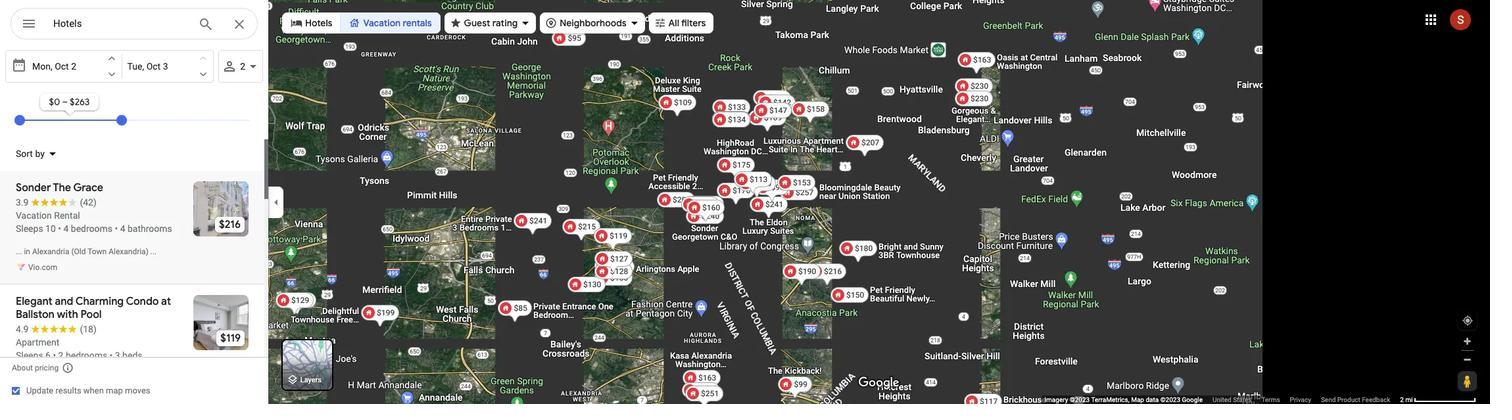 Task type: vqa. For each thing, say whether or not it's contained in the screenshot.
left ©2023
yes



Task type: describe. For each thing, give the bounding box(es) containing it.
send product feedback
[[1322, 397, 1391, 404]]

terms button
[[1262, 396, 1281, 405]]

set check out one day earlier image
[[197, 53, 209, 64]]

map
[[1132, 397, 1145, 404]]

product
[[1338, 397, 1361, 404]]

united
[[1213, 397, 1232, 404]]

oct for 3
[[146, 61, 161, 72]]

imagery
[[1045, 397, 1069, 404]]

all filters
[[669, 17, 706, 29]]

google
[[1183, 397, 1203, 404]]

send product feedback button
[[1322, 396, 1391, 405]]

toggle lodging type option group
[[282, 13, 441, 34]]

filters
[[682, 17, 706, 29]]

update results when map moves
[[26, 386, 150, 396]]

update
[[26, 386, 53, 396]]

map
[[106, 386, 123, 396]]

footer inside google maps element
[[1045, 396, 1401, 405]]

2 button
[[219, 50, 263, 83]]

2 for 2 mi
[[1401, 397, 1405, 404]]

vacation rentals
[[363, 17, 432, 29]]

about
[[12, 364, 33, 373]]

when
[[83, 386, 104, 396]]

privacy button
[[1291, 396, 1312, 405]]

about pricing
[[12, 364, 59, 373]]

pricing
[[35, 364, 59, 373]]

guest rating button
[[444, 9, 536, 38]]

$0
[[49, 96, 60, 108]]

united states
[[1213, 397, 1252, 404]]

2 inside monday, october 2 to tuesday, october 3 group
[[71, 61, 76, 72]]

by
[[35, 149, 45, 159]]

Hotels field
[[11, 8, 258, 40]]

vacation
[[363, 17, 401, 29]]

Vacation rentals radio
[[340, 13, 441, 34]]

3
[[163, 61, 168, 72]]

$0 – $263
[[49, 96, 90, 108]]

 search field
[[11, 8, 258, 42]]

$0 – $263 main content
[[0, 47, 268, 405]]

guest rating
[[464, 17, 518, 29]]

Update results when map moves checkbox
[[12, 383, 150, 399]]

privacy
[[1291, 397, 1312, 404]]

mon,
[[32, 61, 52, 72]]

moves
[[125, 386, 150, 396]]

collapse side panel image
[[269, 195, 284, 210]]

set check out one day later image
[[197, 68, 209, 80]]

zoom out image
[[1463, 355, 1473, 365]]

$263
[[70, 96, 90, 108]]

sort by
[[16, 149, 45, 159]]

neighborhoods
[[560, 17, 627, 29]]

price per night region
[[5, 83, 263, 139]]

mon, oct 2
[[32, 61, 76, 72]]

all
[[669, 17, 680, 29]]

zoom in image
[[1463, 337, 1473, 347]]



Task type: locate. For each thing, give the bounding box(es) containing it.
united states button
[[1213, 396, 1252, 405]]

0 horizontal spatial oct
[[55, 61, 69, 72]]

tue, oct 3
[[127, 61, 168, 72]]

terrametrics,
[[1092, 397, 1130, 404]]

2 right set check out one day later image
[[240, 61, 245, 72]]

2 right mon, at the top left of the page
[[71, 61, 76, 72]]

show your location image
[[1463, 315, 1474, 327]]

google maps element
[[0, 0, 1491, 405]]

terms
[[1262, 397, 1281, 404]]

©2023 right imagery
[[1070, 397, 1090, 404]]

oct
[[55, 61, 69, 72], [146, 61, 161, 72]]

oct left 3
[[146, 61, 161, 72]]

imagery ©2023 terrametrics, map data ©2023 google
[[1045, 397, 1203, 404]]

set check in one day later image
[[106, 68, 118, 80]]

None field
[[53, 16, 188, 32]]

neighborhoods button
[[540, 9, 645, 38]]

2 oct from the left
[[146, 61, 161, 72]]

none field inside hotels field
[[53, 16, 188, 32]]

footer
[[1045, 396, 1401, 405]]

show street view coverage image
[[1459, 372, 1477, 391]]

Hotels radio
[[282, 13, 340, 34]]

set check in one day earlier image
[[106, 53, 118, 64]]

sort by button
[[8, 139, 63, 168]]

 button
[[11, 8, 47, 42]]

hotels
[[305, 17, 333, 29]]

feedback
[[1363, 397, 1391, 404]]

oct right mon, at the top left of the page
[[55, 61, 69, 72]]

–
[[62, 96, 68, 108]]

0 horizontal spatial ©2023
[[1070, 397, 1090, 404]]

guest
[[464, 17, 490, 29]]

2 horizontal spatial 2
[[1401, 397, 1405, 404]]

1 ©2023 from the left
[[1070, 397, 1090, 404]]

results
[[56, 386, 81, 396]]

rating
[[493, 17, 518, 29]]

layers
[[300, 377, 322, 385]]

data
[[1146, 397, 1159, 404]]

tue,
[[127, 61, 144, 72]]

2 ©2023 from the left
[[1161, 397, 1181, 404]]

sort
[[16, 149, 33, 159]]

1 horizontal spatial oct
[[146, 61, 161, 72]]

about pricing image
[[62, 363, 74, 374]]

send
[[1322, 397, 1336, 404]]

footer containing imagery ©2023 terrametrics, map data ©2023 google
[[1045, 396, 1401, 405]]

1 horizontal spatial ©2023
[[1161, 397, 1181, 404]]

©2023 right data
[[1161, 397, 1181, 404]]

states
[[1234, 397, 1252, 404]]

1 horizontal spatial 2
[[240, 61, 245, 72]]

1 oct from the left
[[55, 61, 69, 72]]

2 mi button
[[1401, 397, 1477, 404]]

2 left mi
[[1401, 397, 1405, 404]]

oct for 2
[[55, 61, 69, 72]]

2
[[71, 61, 76, 72], [240, 61, 245, 72], [1401, 397, 1405, 404]]

2 mi
[[1401, 397, 1414, 404]]

0 horizontal spatial 2
[[71, 61, 76, 72]]

all filters button
[[649, 9, 714, 38]]

2 for 2
[[240, 61, 245, 72]]

results for hotels feed
[[0, 139, 268, 405]]

rentals
[[403, 17, 432, 29]]

©2023
[[1070, 397, 1090, 404], [1161, 397, 1181, 404]]

2 inside 2 popup button
[[240, 61, 245, 72]]

mi
[[1406, 397, 1414, 404]]


[[21, 14, 37, 33]]

monday, october 2 to tuesday, october 3 group
[[5, 50, 214, 83]]



